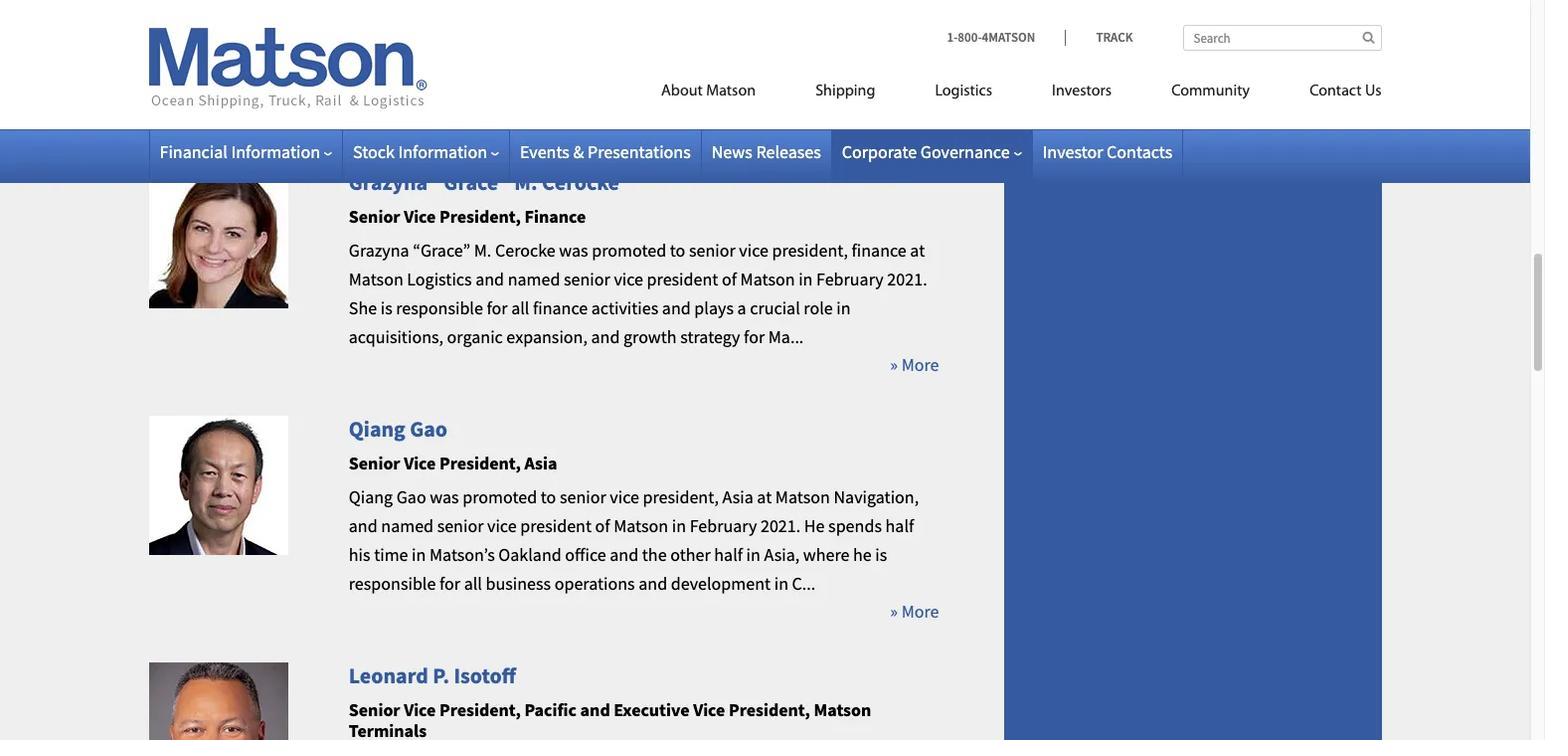 Task type: vqa. For each thing, say whether or not it's contained in the screenshot.
Matson
yes



Task type: describe. For each thing, give the bounding box(es) containing it.
contacts
[[1107, 140, 1173, 163]]

perfor...
[[785, 78, 843, 101]]

july
[[349, 21, 380, 44]]

corporate
[[842, 140, 917, 163]]

senior up the plays
[[689, 239, 736, 262]]

vice inside qiang                     gao senior vice president, asia
[[404, 451, 436, 474]]

all inside grazyna "grace" m. cerocke was promoted to senior vice president, finance at matson logistics and named senior vice president of matson in february 2021. she is responsible for all finance activities and plays a crucial role in acquisitions, organic expansion, and growth strategy for ma... » more
[[511, 296, 530, 319]]

1 vertical spatial angoco
[[349, 50, 404, 72]]

corporate governance
[[842, 140, 1010, 163]]

investor contacts
[[1043, 140, 1173, 163]]

financial information
[[160, 140, 320, 163]]

pacific
[[525, 698, 577, 721]]

in up role
[[799, 268, 813, 290]]

matson's inside qiang gao was promoted to senior vice president, asia at matson navigation, and named senior vice president of matson in february 2021. he spends half his time in matson's oakland office and the other half in asia, where he is responsible for all business operations and development in c... » more
[[430, 543, 495, 566]]

for inside qiang gao was promoted to senior vice president, asia at matson navigation, and named senior vice president of matson in february 2021. he spends half his time in matson's oakland office and the other half in asia, where he is responsible for all business operations and development in c... » more
[[440, 571, 461, 594]]

more inside vic angoco was named senior vice president, alaska at matson navigation in july 2022 and senior vice president of  matson in 2010. in his alaska role, angoco manages all aspects of matson's business operations, including terminal operations, customer service, sales, and financial perfor... » more
[[902, 107, 939, 130]]

in right time
[[412, 543, 426, 566]]

all inside qiang gao was promoted to senior vice president, asia at matson navigation, and named senior vice president of matson in february 2021. he spends half his time in matson's oakland office and the other half in asia, where he is responsible for all business operations and development in c... » more
[[464, 571, 482, 594]]

at inside qiang gao was promoted to senior vice president, asia at matson navigation, and named senior vice president of matson in february 2021. he spends half his time in matson's oakland office and the other half in asia, where he is responsible for all business operations and development in c... » more
[[757, 486, 772, 508]]

gao for qiang gao was promoted to senior vice president, asia at matson navigation, and named senior vice president of matson in february 2021. he spends half his time in matson's oakland office and the other half in asia, where he is responsible for all business operations and development in c... » more
[[397, 486, 426, 508]]

and up time
[[349, 514, 378, 537]]

february inside qiang gao was promoted to senior vice president, asia at matson navigation, and named senior vice president of matson in february 2021. he spends half his time in matson's oakland office and the other half in asia, where he is responsible for all business operations and development in c... » more
[[690, 514, 757, 537]]

800-
[[958, 29, 982, 46]]

qiang for qiang gao was promoted to senior vice president, asia at matson navigation, and named senior vice president of matson in february 2021. he spends half his time in matson's oakland office and the other half in asia, where he is responsible for all business operations and development in c... » more
[[349, 486, 393, 508]]

2 horizontal spatial for
[[744, 325, 765, 348]]

vicangoco 140px image
[[149, 0, 288, 62]]

stock information
[[353, 140, 487, 163]]

in left c... at the bottom
[[775, 571, 789, 594]]

stock information link
[[353, 140, 499, 163]]

len isotoff image
[[149, 663, 288, 740]]

vice up "activities"
[[614, 268, 644, 290]]

terminals
[[349, 719, 427, 740]]

in
[[755, 21, 770, 44]]

community
[[1172, 84, 1250, 99]]

1 horizontal spatial alaska
[[798, 21, 847, 44]]

2021. inside qiang gao was promoted to senior vice president, asia at matson navigation, and named senior vice president of matson in february 2021. he spends half his time in matson's oakland office and the other half in asia, where he is responsible for all business operations and development in c... » more
[[761, 514, 801, 537]]

investors link
[[1023, 74, 1142, 114]]

1 vertical spatial half
[[714, 543, 743, 566]]

1-
[[947, 29, 958, 46]]

operations
[[555, 571, 635, 594]]

vic angoco was named senior vice president, alaska at matson navigation in july 2022 and senior vice president of  matson in 2010. in his alaska role, angoco manages all aspects of matson's business operations, including terminal operations, customer service, sales, and financial perfor... » more
[[349, 0, 939, 130]]

presentations
[[588, 140, 691, 163]]

business inside qiang gao was promoted to senior vice president, asia at matson navigation, and named senior vice president of matson in february 2021. he spends half his time in matson's oakland office and the other half in asia, where he is responsible for all business operations and development in c... » more
[[486, 571, 551, 594]]

community link
[[1142, 74, 1280, 114]]

strategy
[[681, 325, 740, 348]]

releases
[[756, 140, 821, 163]]

m. for grazyna "grace"            m.            cerocke senior vice president, finance
[[514, 168, 538, 196]]

aspects
[[501, 50, 558, 72]]

m. for grazyna "grace" m. cerocke was promoted to senior vice president, finance at matson logistics and named senior vice president of matson in february 2021. she is responsible for all finance activities and plays a crucial role in acquisitions, organic expansion, and growth strategy for ma... » more
[[474, 239, 492, 262]]

grazyna for grazyna "grace"            m.            cerocke senior vice president, finance
[[349, 168, 428, 196]]

qiang gao image
[[149, 416, 288, 555]]

of up service,
[[613, 21, 628, 44]]

responsible inside grazyna "grace" m. cerocke was promoted to senior vice president, finance at matson logistics and named senior vice president of matson in february 2021. she is responsible for all finance activities and plays a crucial role in acquisitions, organic expansion, and growth strategy for ma... » more
[[396, 296, 483, 319]]

news releases
[[712, 140, 821, 163]]

spends
[[829, 514, 882, 537]]

investors
[[1052, 84, 1112, 99]]

navigation in
[[814, 0, 912, 15]]

1 horizontal spatial operations,
[[718, 50, 803, 72]]

about matson link
[[632, 74, 786, 114]]

service,
[[579, 78, 636, 101]]

and up organic
[[476, 268, 504, 290]]

and left the plays
[[662, 296, 691, 319]]

leonard            p.            isotoff senior vice president, pacific and executive vice president, matson terminals
[[349, 662, 872, 740]]

news releases link
[[712, 140, 821, 163]]

contact us
[[1310, 84, 1382, 99]]

&
[[573, 140, 584, 163]]

qiang                     gao senior vice president, asia
[[349, 415, 558, 474]]

ma...
[[769, 325, 804, 348]]

his inside qiang gao was promoted to senior vice president, asia at matson navigation, and named senior vice president of matson in february 2021. he spends half his time in matson's oakland office and the other half in asia, where he is responsible for all business operations and development in c... » more
[[349, 543, 371, 566]]

in left asia, at the bottom of the page
[[747, 543, 761, 566]]

president for president,
[[538, 21, 610, 44]]

track link
[[1066, 29, 1133, 46]]

he
[[853, 543, 872, 566]]

of right aspects
[[561, 50, 576, 72]]

1-800-4matson link
[[947, 29, 1066, 46]]

c...
[[792, 571, 816, 594]]

2010.
[[711, 21, 752, 44]]

a
[[738, 296, 747, 319]]

president, inside vic angoco was named senior vice president, alaska at matson navigation in july 2022 and senior vice president of  matson in 2010. in his alaska role, angoco manages all aspects of matson's business operations, including terminal operations, customer service, sales, and financial perfor... » more
[[605, 0, 681, 15]]

and left the
[[610, 543, 639, 566]]

0 horizontal spatial finance
[[533, 296, 588, 319]]

vic
[[349, 0, 371, 15]]

about matson
[[661, 84, 756, 99]]

of inside qiang gao was promoted to senior vice president, asia at matson navigation, and named senior vice president of matson in february 2021. he spends half his time in matson's oakland office and the other half in asia, where he is responsible for all business operations and development in c... » more
[[595, 514, 610, 537]]

» inside grazyna "grace" m. cerocke was promoted to senior vice president, finance at matson logistics and named senior vice president of matson in february 2021. she is responsible for all finance activities and plays a crucial role in acquisitions, organic expansion, and growth strategy for ma... » more
[[891, 353, 898, 376]]

senior down qiang                     gao senior vice president, asia
[[437, 514, 484, 537]]

including
[[806, 50, 876, 72]]

cerocke for grazyna "grace"            m.            cerocke senior vice president, finance
[[542, 168, 620, 196]]

financial
[[160, 140, 228, 163]]

his inside vic angoco was named senior vice president, alaska at matson navigation in july 2022 and senior vice president of  matson in 2010. in his alaska role, angoco manages all aspects of matson's business operations, including terminal operations, customer service, sales, and financial perfor... » more
[[773, 21, 795, 44]]

is inside qiang gao was promoted to senior vice president, asia at matson navigation, and named senior vice president of matson in february 2021. he spends half his time in matson's oakland office and the other half in asia, where he is responsible for all business operations and development in c... » more
[[876, 543, 888, 566]]

gao for qiang                     gao senior vice president, asia
[[410, 415, 448, 443]]

matson inside vic angoco was named senior vice president, alaska at matson navigation in july 2022 and senior vice president of  matson in 2010. in his alaska role, angoco manages all aspects of matson's business operations, including terminal operations, customer service, sales, and financial perfor... » more
[[755, 0, 810, 15]]

matson image
[[149, 28, 427, 109]]

information for stock information
[[398, 140, 487, 163]]

2022
[[384, 21, 419, 44]]

contact us link
[[1280, 74, 1382, 114]]

information for financial information
[[231, 140, 320, 163]]

4matson
[[982, 29, 1036, 46]]

role,
[[851, 21, 884, 44]]

about
[[661, 84, 703, 99]]

role
[[804, 296, 833, 319]]

0 vertical spatial angoco
[[374, 0, 430, 15]]

sales,
[[639, 78, 681, 101]]

2021. inside grazyna "grace" m. cerocke was promoted to senior vice president, finance at matson logistics and named senior vice president of matson in february 2021. she is responsible for all finance activities and plays a crucial role in acquisitions, organic expansion, and growth strategy for ma... » more
[[888, 268, 928, 290]]

and down "activities"
[[591, 325, 620, 348]]

senior inside leonard            p.            isotoff senior vice president, pacific and executive vice president, matson terminals
[[349, 698, 400, 721]]

senior up 'manages'
[[455, 21, 502, 44]]

plays
[[695, 296, 734, 319]]

1 horizontal spatial half
[[886, 514, 914, 537]]

logistics inside top menu navigation
[[935, 84, 993, 99]]

leonard
[[349, 662, 428, 689]]

responsible inside qiang gao was promoted to senior vice president, asia at matson navigation, and named senior vice president of matson in february 2021. he spends half his time in matson's oakland office and the other half in asia, where he is responsible for all business operations and development in c... » more
[[349, 571, 436, 594]]

activities
[[592, 296, 659, 319]]

and right sales,
[[685, 78, 713, 101]]

events & presentations link
[[520, 140, 691, 163]]

financial information link
[[160, 140, 332, 163]]

» inside vic angoco was named senior vice president, alaska at matson navigation in july 2022 and senior vice president of  matson in 2010. in his alaska role, angoco manages all aspects of matson's business operations, including terminal operations, customer service, sales, and financial perfor... » more
[[891, 107, 898, 130]]

news
[[712, 140, 753, 163]]

promoted inside grazyna "grace" m. cerocke was promoted to senior vice president, finance at matson logistics and named senior vice president of matson in february 2021. she is responsible for all finance activities and plays a crucial role in acquisitions, organic expansion, and growth strategy for ma... » more
[[592, 239, 667, 262]]

» more link for qiang                     gao
[[891, 600, 939, 623]]

other
[[671, 543, 711, 566]]

and up 'manages'
[[423, 21, 452, 44]]

senior up aspects
[[522, 0, 569, 15]]

asia,
[[764, 543, 800, 566]]

president, inside grazyna "grace" m. cerocke was promoted to senior vice president, finance at matson logistics and named senior vice president of matson in february 2021. she is responsible for all finance activities and plays a crucial role in acquisitions, organic expansion, and growth strategy for ma... » more
[[772, 239, 848, 262]]

office
[[565, 543, 606, 566]]

to inside qiang gao was promoted to senior vice president, asia at matson navigation, and named senior vice president of matson in february 2021. he spends half his time in matson's oakland office and the other half in asia, where he is responsible for all business operations and development in c... » more
[[541, 486, 556, 508]]

president, inside qiang                     gao senior vice president, asia
[[440, 451, 521, 474]]

matson inside top menu navigation
[[706, 84, 756, 99]]

cerocke for grazyna "grace" m. cerocke was promoted to senior vice president, finance at matson logistics and named senior vice president of matson in february 2021. she is responsible for all finance activities and plays a crucial role in acquisitions, organic expansion, and growth strategy for ma... » more
[[495, 239, 556, 262]]

track
[[1097, 29, 1133, 46]]

gracecerocke image
[[149, 169, 288, 309]]

asia inside qiang                     gao senior vice president, asia
[[525, 451, 558, 474]]

february inside grazyna "grace" m. cerocke was promoted to senior vice president, finance at matson logistics and named senior vice president of matson in february 2021. she is responsible for all finance activities and plays a crucial role in acquisitions, organic expansion, and growth strategy for ma... » more
[[817, 268, 884, 290]]

president, inside qiang gao was promoted to senior vice president, asia at matson navigation, and named senior vice president of matson in february 2021. he spends half his time in matson's oakland office and the other half in asia, where he is responsible for all business operations and development in c... » more
[[643, 486, 719, 508]]

shipping link
[[786, 74, 906, 114]]

logistics inside grazyna "grace" m. cerocke was promoted to senior vice president, finance at matson logistics and named senior vice president of matson in february 2021. she is responsible for all finance activities and plays a crucial role in acquisitions, organic expansion, and growth strategy for ma... » more
[[407, 268, 472, 290]]

named inside vic angoco was named senior vice president, alaska at matson navigation in july 2022 and senior vice president of  matson in 2010. in his alaska role, angoco manages all aspects of matson's business operations, including terminal operations, customer service, sales, and financial perfor... » more
[[466, 0, 519, 15]]

0 vertical spatial for
[[487, 296, 508, 319]]

vice right executive
[[693, 698, 725, 721]]



Task type: locate. For each thing, give the bounding box(es) containing it.
None search field
[[1183, 25, 1382, 51]]

cerocke down &
[[542, 168, 620, 196]]

0 vertical spatial asia
[[525, 451, 558, 474]]

"grace" down stock information link
[[432, 168, 510, 196]]

m. down 'events'
[[514, 168, 538, 196]]

matson's up service,
[[580, 50, 645, 72]]

2 information from the left
[[398, 140, 487, 163]]

0 horizontal spatial for
[[440, 571, 461, 594]]

his
[[773, 21, 795, 44], [349, 543, 371, 566]]

vice up aspects
[[505, 21, 535, 44]]

financial
[[717, 78, 781, 101]]

matson's left oakland
[[430, 543, 495, 566]]

alaska up 2010.
[[685, 0, 733, 15]]

vice inside grazyna "grace"            m.            cerocke senior vice president, finance
[[404, 204, 436, 227]]

0 vertical spatial cerocke
[[542, 168, 620, 196]]

operations, down in
[[718, 50, 803, 72]]

1 vertical spatial operations,
[[416, 78, 501, 101]]

1-800-4matson
[[947, 29, 1036, 46]]

qiang
[[349, 415, 406, 443], [349, 486, 393, 508]]

1 vertical spatial responsible
[[349, 571, 436, 594]]

1 » more link from the top
[[891, 107, 939, 130]]

information up grazyna "grace"            m.            cerocke senior vice president, finance
[[398, 140, 487, 163]]

cerocke inside grazyna "grace" m. cerocke was promoted to senior vice president, finance at matson logistics and named senior vice president of matson in february 2021. she is responsible for all finance activities and plays a crucial role in acquisitions, organic expansion, and growth strategy for ma... » more
[[495, 239, 556, 262]]

president, up role
[[772, 239, 848, 262]]

named inside qiang gao was promoted to senior vice president, asia at matson navigation, and named senior vice president of matson in february 2021. he spends half his time in matson's oakland office and the other half in asia, where he is responsible for all business operations and development in c... » more
[[381, 514, 434, 537]]

time
[[374, 543, 408, 566]]

corporate governance link
[[842, 140, 1022, 163]]

1 horizontal spatial promoted
[[592, 239, 667, 262]]

customer
[[505, 78, 575, 101]]

was down the finance
[[559, 239, 589, 262]]

of
[[613, 21, 628, 44], [561, 50, 576, 72], [722, 268, 737, 290], [595, 514, 610, 537]]

for up p.
[[440, 571, 461, 594]]

2 vertical spatial was
[[430, 486, 459, 508]]

named
[[466, 0, 519, 15], [508, 268, 560, 290], [381, 514, 434, 537]]

1 » from the top
[[891, 107, 898, 130]]

0 vertical spatial february
[[817, 268, 884, 290]]

0 vertical spatial operations,
[[718, 50, 803, 72]]

development
[[671, 571, 771, 594]]

"grace"
[[432, 168, 510, 196], [413, 239, 471, 262]]

"grace" inside grazyna "grace" m. cerocke was promoted to senior vice president, finance at matson logistics and named senior vice president of matson in february 2021. she is responsible for all finance activities and plays a crucial role in acquisitions, organic expansion, and growth strategy for ma... » more
[[413, 239, 471, 262]]

executive
[[614, 698, 690, 721]]

navigation,
[[834, 486, 919, 508]]

2 vertical spatial at
[[757, 486, 772, 508]]

0 vertical spatial promoted
[[592, 239, 667, 262]]

was down qiang                     gao senior vice president, asia
[[430, 486, 459, 508]]

0 vertical spatial to
[[670, 239, 686, 262]]

0 horizontal spatial to
[[541, 486, 556, 508]]

2 vertical spatial all
[[464, 571, 482, 594]]

angoco up 2022 at the left of the page
[[374, 0, 430, 15]]

responsible
[[396, 296, 483, 319], [349, 571, 436, 594]]

senior
[[349, 204, 400, 227], [349, 451, 400, 474], [349, 698, 400, 721]]

0 vertical spatial 2021.
[[888, 268, 928, 290]]

for up organic
[[487, 296, 508, 319]]

qiang inside qiang                     gao senior vice president, asia
[[349, 415, 406, 443]]

gao down acquisitions, in the top left of the page
[[410, 415, 448, 443]]

2 » more link from the top
[[891, 353, 939, 376]]

vice down stock information
[[404, 204, 436, 227]]

vice up a at the top
[[739, 239, 769, 262]]

2 vertical spatial senior
[[349, 698, 400, 721]]

and inside leonard            p.            isotoff senior vice president, pacific and executive vice president, matson terminals
[[580, 698, 610, 721]]

vice down p.
[[404, 698, 436, 721]]

2 » from the top
[[891, 353, 898, 376]]

1 vertical spatial m.
[[474, 239, 492, 262]]

promoted up "activities"
[[592, 239, 667, 262]]

1 horizontal spatial asia
[[723, 486, 754, 508]]

» inside qiang gao was promoted to senior vice president, asia at matson navigation, and named senior vice president of matson in february 2021. he spends half his time in matson's oakland office and the other half in asia, where he is responsible for all business operations and development in c... » more
[[891, 600, 898, 623]]

matson's
[[580, 50, 645, 72], [430, 543, 495, 566]]

0 horizontal spatial promoted
[[463, 486, 537, 508]]

gao inside qiang gao was promoted to senior vice president, asia at matson navigation, and named senior vice president of matson in february 2021. he spends half his time in matson's oakland office and the other half in asia, where he is responsible for all business operations and development in c... » more
[[397, 486, 426, 508]]

1 vertical spatial president,
[[772, 239, 848, 262]]

m. inside grazyna "grace" m. cerocke was promoted to senior vice president, finance at matson logistics and named senior vice president of matson in february 2021. she is responsible for all finance activities and plays a crucial role in acquisitions, organic expansion, and growth strategy for ma... » more
[[474, 239, 492, 262]]

manages
[[408, 50, 476, 72]]

events & presentations
[[520, 140, 691, 163]]

0 horizontal spatial matson's
[[430, 543, 495, 566]]

0 vertical spatial at
[[737, 0, 752, 15]]

senior down leonard
[[349, 698, 400, 721]]

promoted up oakland
[[463, 486, 537, 508]]

0 vertical spatial gao
[[410, 415, 448, 443]]

asia up oakland
[[525, 451, 558, 474]]

president, up sales,
[[605, 0, 681, 15]]

1 horizontal spatial for
[[487, 296, 508, 319]]

senior up "activities"
[[564, 268, 611, 290]]

asia inside qiang gao was promoted to senior vice president, asia at matson navigation, and named senior vice president of matson in february 2021. he spends half his time in matson's oakland office and the other half in asia, where he is responsible for all business operations and development in c... » more
[[723, 486, 754, 508]]

1 vertical spatial alaska
[[798, 21, 847, 44]]

february up role
[[817, 268, 884, 290]]

vice up operations
[[610, 486, 639, 508]]

all inside vic angoco was named senior vice president, alaska at matson navigation in july 2022 and senior vice president of  matson in 2010. in his alaska role, angoco manages all aspects of matson's business operations, including terminal operations, customer service, sales, and financial perfor... » more
[[479, 50, 498, 72]]

1 vertical spatial logistics
[[407, 268, 472, 290]]

half
[[886, 514, 914, 537], [714, 543, 743, 566]]

top menu navigation
[[572, 74, 1382, 114]]

1 horizontal spatial at
[[757, 486, 772, 508]]

0 horizontal spatial his
[[349, 543, 371, 566]]

vice up oakland
[[487, 514, 517, 537]]

was for promoted
[[430, 486, 459, 508]]

all left aspects
[[479, 50, 498, 72]]

1 horizontal spatial 2021.
[[888, 268, 928, 290]]

0 vertical spatial president,
[[605, 0, 681, 15]]

for down a at the top
[[744, 325, 765, 348]]

she
[[349, 296, 377, 319]]

finance
[[852, 239, 907, 262], [533, 296, 588, 319]]

0 vertical spatial finance
[[852, 239, 907, 262]]

senior inside qiang                     gao senior vice president, asia
[[349, 451, 400, 474]]

the
[[642, 543, 667, 566]]

1 vertical spatial is
[[876, 543, 888, 566]]

business up about
[[649, 50, 714, 72]]

february
[[817, 268, 884, 290], [690, 514, 757, 537]]

1 vertical spatial president
[[647, 268, 719, 290]]

1 vertical spatial to
[[541, 486, 556, 508]]

gao up time
[[397, 486, 426, 508]]

all up the expansion,
[[511, 296, 530, 319]]

named up the expansion,
[[508, 268, 560, 290]]

0 vertical spatial qiang
[[349, 415, 406, 443]]

3 more from the top
[[902, 600, 939, 623]]

1 horizontal spatial to
[[670, 239, 686, 262]]

logistics down 800-
[[935, 84, 993, 99]]

3 » more link from the top
[[891, 600, 939, 623]]

search image
[[1363, 31, 1375, 44]]

0 horizontal spatial is
[[381, 296, 393, 319]]

1 vertical spatial grazyna
[[349, 239, 409, 262]]

matson's inside vic angoco was named senior vice president, alaska at matson navigation in july 2022 and senior vice president of  matson in 2010. in his alaska role, angoco manages all aspects of matson's business operations, including terminal operations, customer service, sales, and financial perfor... » more
[[580, 50, 645, 72]]

qiang up time
[[349, 486, 393, 508]]

2 vertical spatial » more link
[[891, 600, 939, 623]]

1 vertical spatial asia
[[723, 486, 754, 508]]

logistics up organic
[[407, 268, 472, 290]]

vice up time
[[404, 451, 436, 474]]

governance
[[921, 140, 1010, 163]]

0 horizontal spatial information
[[231, 140, 320, 163]]

cerocke inside grazyna "grace"            m.            cerocke senior vice president, finance
[[542, 168, 620, 196]]

shipping
[[816, 84, 876, 99]]

1 horizontal spatial m.
[[514, 168, 538, 196]]

"grace" for grazyna "grace"            m.            cerocke senior vice president, finance
[[432, 168, 510, 196]]

at inside vic angoco was named senior vice president, alaska at matson navigation in july 2022 and senior vice president of  matson in 2010. in his alaska role, angoco manages all aspects of matson's business operations, including terminal operations, customer service, sales, and financial perfor... » more
[[737, 0, 752, 15]]

qiang inside qiang gao was promoted to senior vice president, asia at matson navigation, and named senior vice president of matson in february 2021. he spends half his time in matson's oakland office and the other half in asia, where he is responsible for all business operations and development in c... » more
[[349, 486, 393, 508]]

was inside grazyna "grace" m. cerocke was promoted to senior vice president, finance at matson logistics and named senior vice president of matson in february 2021. she is responsible for all finance activities and plays a crucial role in acquisitions, organic expansion, and growth strategy for ma... » more
[[559, 239, 589, 262]]

expansion,
[[507, 325, 588, 348]]

was for named
[[433, 0, 463, 15]]

business down oakland
[[486, 571, 551, 594]]

1 vertical spatial » more link
[[891, 353, 939, 376]]

»
[[891, 107, 898, 130], [891, 353, 898, 376], [891, 600, 898, 623]]

1 vertical spatial qiang
[[349, 486, 393, 508]]

0 vertical spatial business
[[649, 50, 714, 72]]

at up 2010.
[[737, 0, 752, 15]]

0 horizontal spatial operations,
[[416, 78, 501, 101]]

senior down stock
[[349, 204, 400, 227]]

1 vertical spatial "grace"
[[413, 239, 471, 262]]

logistics link
[[906, 74, 1023, 114]]

1 vertical spatial business
[[486, 571, 551, 594]]

organic
[[447, 325, 503, 348]]

at down corporate governance at the right of the page
[[910, 239, 925, 262]]

1 vertical spatial finance
[[533, 296, 588, 319]]

1 vertical spatial more
[[902, 353, 939, 376]]

business
[[649, 50, 714, 72], [486, 571, 551, 594]]

1 horizontal spatial logistics
[[935, 84, 993, 99]]

where
[[803, 543, 850, 566]]

grazyna up she
[[349, 239, 409, 262]]

matson inside leonard            p.            isotoff senior vice president, pacific and executive vice president, matson terminals
[[814, 698, 872, 721]]

contact
[[1310, 84, 1362, 99]]

"grace" for grazyna "grace" m. cerocke was promoted to senior vice president, finance at matson logistics and named senior vice president of matson in february 2021. she is responsible for all finance activities and plays a crucial role in acquisitions, organic expansion, and growth strategy for ma... » more
[[413, 239, 471, 262]]

president up the plays
[[647, 268, 719, 290]]

senior up office
[[560, 486, 606, 508]]

0 horizontal spatial 2021.
[[761, 514, 801, 537]]

at inside grazyna "grace" m. cerocke was promoted to senior vice president, finance at matson logistics and named senior vice president of matson in february 2021. she is responsible for all finance activities and plays a crucial role in acquisitions, organic expansion, and growth strategy for ma... » more
[[910, 239, 925, 262]]

1 horizontal spatial business
[[649, 50, 714, 72]]

m. inside grazyna "grace"            m.            cerocke senior vice president, finance
[[514, 168, 538, 196]]

1 vertical spatial named
[[508, 268, 560, 290]]

2021.
[[888, 268, 928, 290], [761, 514, 801, 537]]

more inside qiang gao was promoted to senior vice president, asia at matson navigation, and named senior vice president of matson in february 2021. he spends half his time in matson's oakland office and the other half in asia, where he is responsible for all business operations and development in c... » more
[[902, 600, 939, 623]]

grazyna "grace" m. cerocke was promoted to senior vice president, finance at matson logistics and named senior vice president of matson in february 2021. she is responsible for all finance activities and plays a crucial role in acquisitions, organic expansion, and growth strategy for ma... » more
[[349, 239, 939, 376]]

1 vertical spatial gao
[[397, 486, 426, 508]]

in left 2010.
[[694, 21, 708, 44]]

senior up time
[[349, 451, 400, 474]]

is right the he
[[876, 543, 888, 566]]

to up oakland
[[541, 486, 556, 508]]

investor contacts link
[[1043, 140, 1173, 163]]

half down navigation,
[[886, 514, 914, 537]]

crucial
[[750, 296, 800, 319]]

to up growth
[[670, 239, 686, 262]]

us
[[1366, 84, 1382, 99]]

m. down grazyna "grace"            m.            cerocke senior vice president, finance
[[474, 239, 492, 262]]

asia
[[525, 451, 558, 474], [723, 486, 754, 508]]

operations, down 'manages'
[[416, 78, 501, 101]]

acquisitions,
[[349, 325, 444, 348]]

named up time
[[381, 514, 434, 537]]

qiang down acquisitions, in the top left of the page
[[349, 415, 406, 443]]

asia up development
[[723, 486, 754, 508]]

1 qiang from the top
[[349, 415, 406, 443]]

to inside grazyna "grace" m. cerocke was promoted to senior vice president, finance at matson logistics and named senior vice president of matson in february 2021. she is responsible for all finance activities and plays a crucial role in acquisitions, organic expansion, and growth strategy for ma... » more
[[670, 239, 686, 262]]

0 vertical spatial alaska
[[685, 0, 733, 15]]

stock
[[353, 140, 395, 163]]

grazyna inside grazyna "grace" m. cerocke was promoted to senior vice president, finance at matson logistics and named senior vice president of matson in february 2021. she is responsible for all finance activities and plays a crucial role in acquisitions, organic expansion, and growth strategy for ma... » more
[[349, 239, 409, 262]]

is
[[381, 296, 393, 319], [876, 543, 888, 566]]

finance
[[525, 204, 586, 227]]

3 senior from the top
[[349, 698, 400, 721]]

1 senior from the top
[[349, 204, 400, 227]]

of up office
[[595, 514, 610, 537]]

and right pacific
[[580, 698, 610, 721]]

of up the plays
[[722, 268, 737, 290]]

more
[[902, 107, 939, 130], [902, 353, 939, 376], [902, 600, 939, 623]]

0 vertical spatial logistics
[[935, 84, 993, 99]]

investor
[[1043, 140, 1104, 163]]

vice up service,
[[572, 0, 602, 15]]

president inside qiang gao was promoted to senior vice president, asia at matson navigation, and named senior vice president of matson in february 2021. he spends half his time in matson's oakland office and the other half in asia, where he is responsible for all business operations and development in c... » more
[[520, 514, 592, 537]]

and down the
[[639, 571, 668, 594]]

was inside qiang gao was promoted to senior vice president, asia at matson navigation, and named senior vice president of matson in february 2021. he spends half his time in matson's oakland office and the other half in asia, where he is responsible for all business operations and development in c... » more
[[430, 486, 459, 508]]

m.
[[514, 168, 538, 196], [474, 239, 492, 262]]

half up development
[[714, 543, 743, 566]]

his right in
[[773, 21, 795, 44]]

finance down corporate
[[852, 239, 907, 262]]

0 vertical spatial » more link
[[891, 107, 939, 130]]

0 vertical spatial his
[[773, 21, 795, 44]]

1 grazyna from the top
[[349, 168, 428, 196]]

2 vertical spatial for
[[440, 571, 461, 594]]

1 vertical spatial at
[[910, 239, 925, 262]]

cerocke down the finance
[[495, 239, 556, 262]]

1 horizontal spatial matson's
[[580, 50, 645, 72]]

grazyna for grazyna "grace" m. cerocke was promoted to senior vice president, finance at matson logistics and named senior vice president of matson in february 2021. she is responsible for all finance activities and plays a crucial role in acquisitions, organic expansion, and growth strategy for ma... » more
[[349, 239, 409, 262]]

"grace" inside grazyna "grace"            m.            cerocke senior vice president, finance
[[432, 168, 510, 196]]

2 senior from the top
[[349, 451, 400, 474]]

angoco up terminal
[[349, 50, 404, 72]]

Search search field
[[1183, 25, 1382, 51]]

senior
[[522, 0, 569, 15], [455, 21, 502, 44], [689, 239, 736, 262], [564, 268, 611, 290], [560, 486, 606, 508], [437, 514, 484, 537]]

0 vertical spatial half
[[886, 514, 914, 537]]

qiang for qiang                     gao senior vice president, asia
[[349, 415, 406, 443]]

0 vertical spatial "grace"
[[432, 168, 510, 196]]

1 horizontal spatial february
[[817, 268, 884, 290]]

0 horizontal spatial at
[[737, 0, 752, 15]]

2 qiang from the top
[[349, 486, 393, 508]]

events
[[520, 140, 570, 163]]

operations,
[[718, 50, 803, 72], [416, 78, 501, 101]]

1 more from the top
[[902, 107, 939, 130]]

finance up the expansion,
[[533, 296, 588, 319]]

in up other
[[672, 514, 686, 537]]

0 horizontal spatial logistics
[[407, 268, 472, 290]]

0 horizontal spatial asia
[[525, 451, 558, 474]]

growth
[[624, 325, 677, 348]]

president inside vic angoco was named senior vice president, alaska at matson navigation in july 2022 and senior vice president of  matson in 2010. in his alaska role, angoco manages all aspects of matson's business operations, including terminal operations, customer service, sales, and financial perfor... » more
[[538, 21, 610, 44]]

information
[[231, 140, 320, 163], [398, 140, 487, 163]]

in
[[694, 21, 708, 44], [799, 268, 813, 290], [837, 296, 851, 319], [672, 514, 686, 537], [412, 543, 426, 566], [747, 543, 761, 566], [775, 571, 789, 594]]

is inside grazyna "grace" m. cerocke was promoted to senior vice president, finance at matson logistics and named senior vice president of matson in february 2021. she is responsible for all finance activities and plays a crucial role in acquisitions, organic expansion, and growth strategy for ma... » more
[[381, 296, 393, 319]]

to
[[670, 239, 686, 262], [541, 486, 556, 508]]

p.
[[433, 662, 450, 689]]

1 horizontal spatial is
[[876, 543, 888, 566]]

at up asia, at the bottom of the page
[[757, 486, 772, 508]]

president, inside grazyna "grace"            m.            cerocke senior vice president, finance
[[440, 204, 521, 227]]

is right she
[[381, 296, 393, 319]]

senior inside grazyna "grace"            m.            cerocke senior vice president, finance
[[349, 204, 400, 227]]

was up 'manages'
[[433, 0, 463, 15]]

3 » from the top
[[891, 600, 898, 623]]

"grace" down grazyna "grace"            m.            cerocke senior vice president, finance
[[413, 239, 471, 262]]

qiang gao was promoted to senior vice president, asia at matson navigation, and named senior vice president of matson in february 2021. he spends half his time in matson's oakland office and the other half in asia, where he is responsible for all business operations and development in c... » more
[[349, 486, 939, 623]]

alaska up including
[[798, 21, 847, 44]]

and
[[423, 21, 452, 44], [685, 78, 713, 101], [476, 268, 504, 290], [662, 296, 691, 319], [591, 325, 620, 348], [349, 514, 378, 537], [610, 543, 639, 566], [639, 571, 668, 594], [580, 698, 610, 721]]

0 horizontal spatial alaska
[[685, 0, 733, 15]]

president inside grazyna "grace" m. cerocke was promoted to senior vice president, finance at matson logistics and named senior vice president of matson in february 2021. she is responsible for all finance activities and plays a crucial role in acquisitions, organic expansion, and growth strategy for ma... » more
[[647, 268, 719, 290]]

named inside grazyna "grace" m. cerocke was promoted to senior vice president, finance at matson logistics and named senior vice president of matson in february 2021. she is responsible for all finance activities and plays a crucial role in acquisitions, organic expansion, and growth strategy for ma... » more
[[508, 268, 560, 290]]

grazyna down stock
[[349, 168, 428, 196]]

oakland
[[499, 543, 562, 566]]

2 vertical spatial named
[[381, 514, 434, 537]]

2 grazyna from the top
[[349, 239, 409, 262]]

he
[[804, 514, 825, 537]]

1 vertical spatial »
[[891, 353, 898, 376]]

0 horizontal spatial february
[[690, 514, 757, 537]]

matson
[[755, 0, 810, 15], [706, 84, 756, 99], [349, 268, 404, 290], [741, 268, 795, 290], [776, 486, 830, 508], [614, 514, 669, 537], [814, 698, 872, 721]]

gao
[[410, 415, 448, 443], [397, 486, 426, 508]]

0 vertical spatial »
[[891, 107, 898, 130]]

2 more from the top
[[902, 353, 939, 376]]

all up isotoff
[[464, 571, 482, 594]]

0 horizontal spatial half
[[714, 543, 743, 566]]

gao inside qiang                     gao senior vice president, asia
[[410, 415, 448, 443]]

president up aspects
[[538, 21, 610, 44]]

» more link for grazyna "grace"            m.            cerocke
[[891, 353, 939, 376]]

0 vertical spatial was
[[433, 0, 463, 15]]

1 vertical spatial 2021.
[[761, 514, 801, 537]]

president for vice
[[520, 514, 592, 537]]

all
[[479, 50, 498, 72], [511, 296, 530, 319], [464, 571, 482, 594]]

2 vertical spatial more
[[902, 600, 939, 623]]

2 vertical spatial »
[[891, 600, 898, 623]]

1 vertical spatial senior
[[349, 451, 400, 474]]

logistics
[[935, 84, 993, 99], [407, 268, 472, 290]]

was inside vic angoco was named senior vice president, alaska at matson navigation in july 2022 and senior vice president of  matson in 2010. in his alaska role, angoco manages all aspects of matson's business operations, including terminal operations, customer service, sales, and financial perfor... » more
[[433, 0, 463, 15]]

2 vertical spatial president,
[[643, 486, 719, 508]]

responsible up organic
[[396, 296, 483, 319]]

more inside grazyna "grace" m. cerocke was promoted to senior vice president, finance at matson logistics and named senior vice president of matson in february 2021. she is responsible for all finance activities and plays a crucial role in acquisitions, organic expansion, and growth strategy for ma... » more
[[902, 353, 939, 376]]

0 vertical spatial matson's
[[580, 50, 645, 72]]

president up oakland
[[520, 514, 592, 537]]

isotoff
[[454, 662, 516, 689]]

terminal
[[349, 78, 412, 101]]

grazyna "grace"            m.            cerocke senior vice president, finance
[[349, 168, 620, 227]]

president,
[[440, 204, 521, 227], [440, 451, 521, 474], [440, 698, 521, 721], [729, 698, 811, 721]]

1 horizontal spatial his
[[773, 21, 795, 44]]

promoted inside qiang gao was promoted to senior vice president, asia at matson navigation, and named senior vice president of matson in february 2021. he spends half his time in matson's oakland office and the other half in asia, where he is responsible for all business operations and development in c... » more
[[463, 486, 537, 508]]

february up other
[[690, 514, 757, 537]]

president, up other
[[643, 486, 719, 508]]

1 information from the left
[[231, 140, 320, 163]]

1 horizontal spatial finance
[[852, 239, 907, 262]]

1 vertical spatial all
[[511, 296, 530, 319]]

1 vertical spatial promoted
[[463, 486, 537, 508]]

responsible down time
[[349, 571, 436, 594]]

0 horizontal spatial m.
[[474, 239, 492, 262]]

0 vertical spatial responsible
[[396, 296, 483, 319]]

at
[[737, 0, 752, 15], [910, 239, 925, 262], [757, 486, 772, 508]]

grazyna inside grazyna "grace"            m.            cerocke senior vice president, finance
[[349, 168, 428, 196]]

in inside vic angoco was named senior vice president, alaska at matson navigation in july 2022 and senior vice president of  matson in 2010. in his alaska role, angoco manages all aspects of matson's business operations, including terminal operations, customer service, sales, and financial perfor... » more
[[694, 21, 708, 44]]

named up aspects
[[466, 0, 519, 15]]

0 vertical spatial named
[[466, 0, 519, 15]]

2 horizontal spatial at
[[910, 239, 925, 262]]

0 vertical spatial grazyna
[[349, 168, 428, 196]]

in right role
[[837, 296, 851, 319]]

of inside grazyna "grace" m. cerocke was promoted to senior vice president, finance at matson logistics and named senior vice president of matson in february 2021. she is responsible for all finance activities and plays a crucial role in acquisitions, organic expansion, and growth strategy for ma... » more
[[722, 268, 737, 290]]

» more link
[[891, 107, 939, 130], [891, 353, 939, 376], [891, 600, 939, 623]]

0 vertical spatial all
[[479, 50, 498, 72]]

0 vertical spatial senior
[[349, 204, 400, 227]]

2 vertical spatial president
[[520, 514, 592, 537]]

business inside vic angoco was named senior vice president, alaska at matson navigation in july 2022 and senior vice president of  matson in 2010. in his alaska role, angoco manages all aspects of matson's business operations, including terminal operations, customer service, sales, and financial perfor... » more
[[649, 50, 714, 72]]



